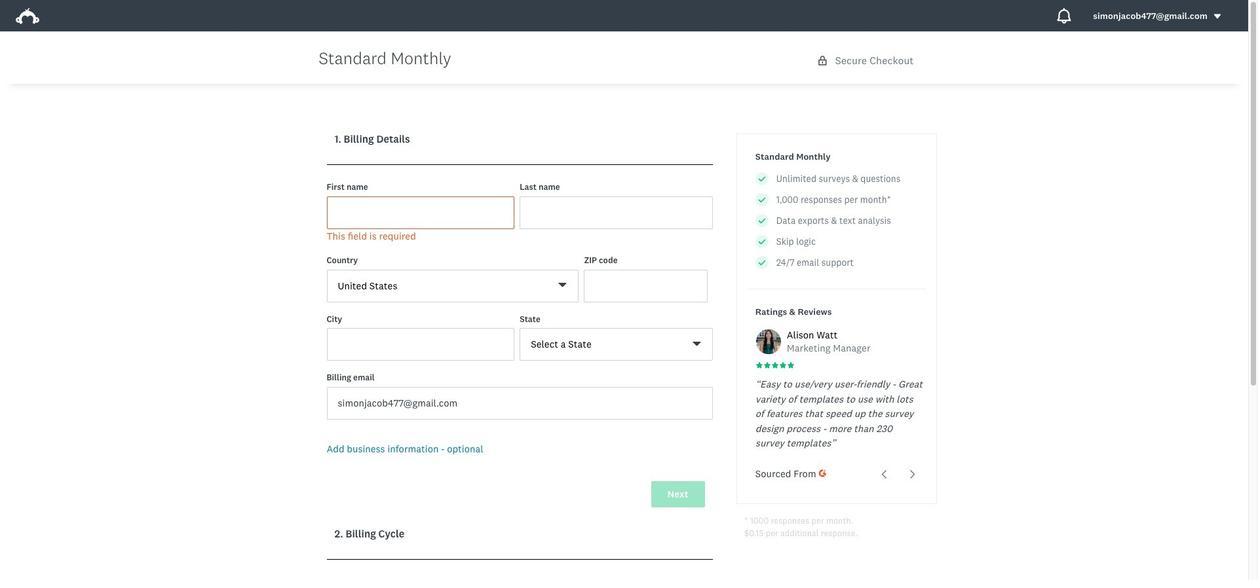 Task type: vqa. For each thing, say whether or not it's contained in the screenshot.
X "image"
no



Task type: describe. For each thing, give the bounding box(es) containing it.
surveymonkey logo image
[[16, 8, 39, 24]]



Task type: locate. For each thing, give the bounding box(es) containing it.
chevronright image
[[908, 470, 918, 480]]

None text field
[[327, 196, 515, 229], [520, 196, 713, 229], [327, 387, 713, 420], [327, 196, 515, 229], [520, 196, 713, 229], [327, 387, 713, 420]]

None telephone field
[[584, 270, 708, 303]]

dropdown arrow image
[[1213, 12, 1223, 21]]

chevronleft image
[[880, 470, 890, 480]]

products icon image
[[1057, 8, 1073, 24]]

None text field
[[327, 328, 515, 361]]



